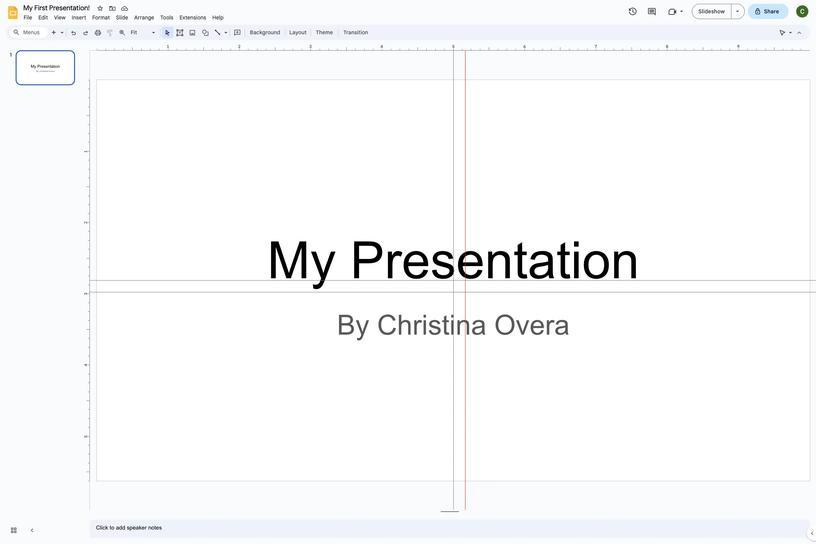 Task type: describe. For each thing, give the bounding box(es) containing it.
mode and view toolbar
[[777, 25, 806, 40]]

view
[[54, 14, 66, 21]]

slide
[[116, 14, 128, 21]]

insert
[[72, 14, 86, 21]]

shape image
[[201, 27, 210, 38]]

share
[[765, 8, 780, 15]]

Menus field
[[10, 27, 48, 38]]

help
[[213, 14, 224, 21]]

extensions
[[180, 14, 206, 21]]

view menu item
[[51, 13, 69, 22]]

main toolbar
[[47, 27, 372, 38]]

background
[[250, 29, 280, 36]]

background button
[[247, 27, 284, 38]]

help menu item
[[209, 13, 227, 22]]

transition
[[344, 29, 368, 36]]

file menu item
[[21, 13, 35, 22]]

insert image image
[[188, 27, 197, 38]]

menu bar inside menu bar banner
[[21, 10, 227, 22]]

transition button
[[340, 27, 372, 38]]

menu bar banner
[[0, 0, 817, 545]]

start slideshow (⌘+enter) image
[[737, 11, 740, 12]]

slideshow
[[699, 8, 726, 15]]



Task type: locate. For each thing, give the bounding box(es) containing it.
format
[[92, 14, 110, 21]]

tools menu item
[[157, 13, 177, 22]]

new slide with layout image
[[59, 27, 64, 30]]

layout button
[[287, 27, 309, 38]]

menu bar containing file
[[21, 10, 227, 22]]

theme button
[[313, 27, 337, 38]]

navigation
[[0, 43, 84, 545]]

insert menu item
[[69, 13, 89, 22]]

application containing slideshow
[[0, 0, 817, 545]]

application
[[0, 0, 817, 545]]

edit menu item
[[35, 13, 51, 22]]

slideshow button
[[693, 4, 732, 19]]

tools
[[161, 14, 174, 21]]

slide menu item
[[113, 13, 131, 22]]

menu bar
[[21, 10, 227, 22]]

arrange menu item
[[131, 13, 157, 22]]

extensions menu item
[[177, 13, 209, 22]]

file
[[24, 14, 32, 21]]

Star checkbox
[[95, 3, 106, 14]]

live pointer settings image
[[788, 27, 793, 30]]

share button
[[748, 4, 789, 19]]

select line image
[[223, 27, 228, 30]]

format menu item
[[89, 13, 113, 22]]

Rename text field
[[21, 3, 94, 12]]

edit
[[38, 14, 48, 21]]

Zoom text field
[[130, 27, 151, 38]]

theme
[[316, 29, 333, 36]]

layout
[[290, 29, 307, 36]]

arrange
[[134, 14, 154, 21]]

Zoom field
[[129, 27, 159, 38]]



Task type: vqa. For each thing, say whether or not it's contained in the screenshot.
the Start slideshow (⌘+Enter) icon
yes



